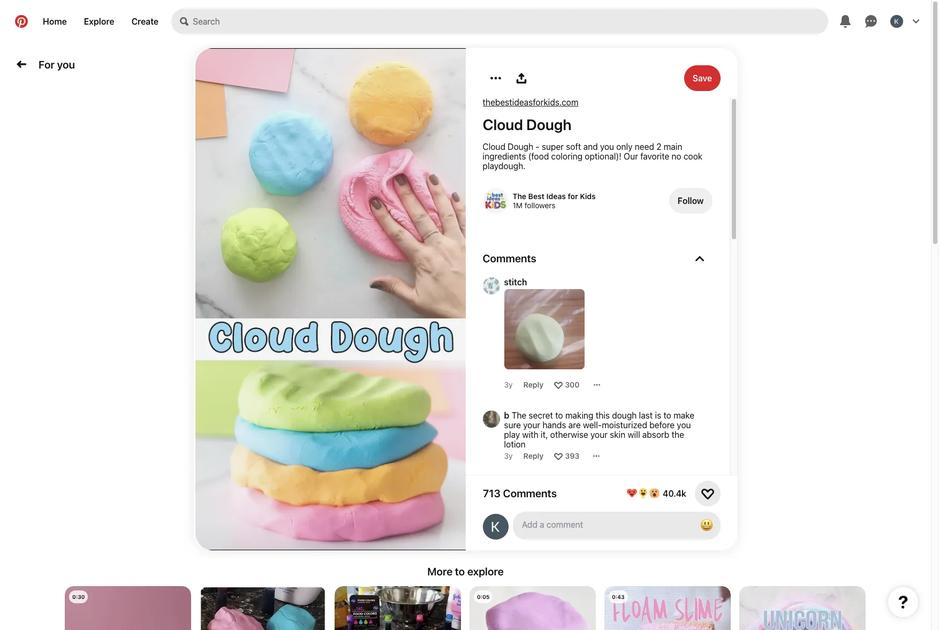 Task type: locate. For each thing, give the bounding box(es) containing it.
create link
[[123, 9, 167, 34]]

cloud dough link
[[483, 116, 712, 133]]

1 3y from the top
[[504, 380, 513, 389]]

play
[[504, 430, 520, 440]]

the inside b the secret to making this dough last is to make sure your hands are well-moisturized before you play with it, otherwise your skin will absorb the lotion
[[512, 411, 527, 420]]

1 vertical spatial reply
[[523, 451, 544, 461]]

2 horizontal spatial you
[[677, 420, 691, 430]]

dough left -
[[508, 142, 533, 152]]

this
[[596, 411, 610, 420]]

it,
[[541, 430, 548, 440]]

the
[[513, 192, 526, 201], [512, 411, 527, 420]]

need
[[635, 142, 654, 152]]

1 vertical spatial you
[[600, 142, 614, 152]]

713
[[483, 488, 500, 500]]

kids
[[580, 192, 596, 201]]

0 vertical spatial you
[[57, 58, 75, 70]]

your left it,
[[523, 420, 540, 430]]

2 vertical spatial you
[[677, 420, 691, 430]]

you
[[57, 58, 75, 70], [600, 142, 614, 152], [677, 420, 691, 430]]

cloud for cloud dough
[[483, 116, 523, 133]]

stitch
[[504, 277, 527, 287]]

only
[[616, 142, 633, 152]]

dough
[[526, 116, 572, 133], [508, 142, 533, 152]]

comments up stitch link
[[483, 252, 536, 265]]

1 vertical spatial comments
[[503, 488, 557, 500]]

dough up super
[[526, 116, 572, 133]]

reply button for stitch
[[523, 380, 544, 389]]

0 vertical spatial the
[[513, 192, 526, 201]]

our
[[624, 152, 638, 161]]

to right more
[[455, 565, 465, 578]]

0 vertical spatial reply button
[[523, 380, 544, 389]]

0 vertical spatial 3y
[[504, 380, 513, 389]]

absorb
[[642, 430, 669, 440]]

this contains an image of: fluffy slime recipe image
[[740, 586, 866, 630]]

1 vertical spatial reply button
[[523, 451, 544, 461]]

more
[[427, 565, 453, 578]]

thebestideasforkids.com
[[483, 97, 579, 107]]

the inside the best ideas for kids 1m followers
[[513, 192, 526, 201]]

0 horizontal spatial to
[[455, 565, 465, 578]]

dough for cloud dough - super soft and you only need 2 main ingredients (food coloring optional)! our favorite no cook playdough.
[[508, 142, 533, 152]]

main
[[664, 142, 682, 152]]

reply button
[[523, 380, 544, 389], [523, 451, 544, 461]]

comments
[[483, 252, 536, 265], [503, 488, 557, 500]]

super
[[542, 142, 564, 152]]

to left are
[[555, 411, 563, 420]]

your left skin
[[591, 430, 608, 440]]

reply button left react image
[[523, 380, 544, 389]]

cloud up ingredients
[[483, 116, 523, 133]]

0 vertical spatial cloud
[[483, 116, 523, 133]]

home
[[43, 17, 67, 26]]

explore link
[[75, 9, 123, 34]]

you right the "for"
[[57, 58, 75, 70]]

to
[[555, 411, 563, 420], [664, 411, 671, 420], [455, 565, 465, 578]]

1 vertical spatial the
[[512, 411, 527, 420]]

3y down lotion
[[504, 451, 513, 461]]

1 horizontal spatial to
[[555, 411, 563, 420]]

cloud up playdough.
[[483, 142, 506, 152]]

2 reply from the top
[[523, 451, 544, 461]]

best
[[528, 192, 545, 201]]

save
[[692, 73, 712, 83]]

300 button
[[565, 380, 580, 389]]

0 horizontal spatial your
[[523, 420, 540, 430]]

393
[[565, 451, 580, 461]]

reply left react image
[[523, 380, 544, 389]]

1 reply from the top
[[523, 380, 544, 389]]

stitch image
[[483, 277, 500, 295]]

to right is
[[664, 411, 671, 420]]

-
[[536, 142, 540, 152]]

2 reply button from the top
[[523, 451, 544, 461]]

kendall parks image
[[891, 15, 903, 28]]

this contains an image of: crunchy floam slime recipe image
[[605, 586, 731, 630]]

😃 button
[[513, 512, 720, 540], [696, 515, 717, 537]]

0 horizontal spatial you
[[57, 58, 75, 70]]

1 vertical spatial 3y
[[504, 451, 513, 461]]

the left best
[[513, 192, 526, 201]]

comments right 713
[[503, 488, 557, 500]]

reply button down with at the right of page
[[523, 451, 544, 461]]

list
[[0, 586, 931, 630]]

cook
[[684, 152, 703, 161]]

the right b link
[[512, 411, 527, 420]]

1 horizontal spatial you
[[600, 142, 614, 152]]

3 ingredient cloud dough recipe- easy kids activity at home to do! softest dough for sensory play. great for at home play! cornstarch recipe etc image
[[200, 586, 326, 630]]

is
[[655, 411, 661, 420]]

you inside b the secret to making this dough last is to make sure your hands are well-moisturized before you play with it, otherwise your skin will absorb the lotion
[[677, 420, 691, 430]]

cloud inside cloud dough - super soft and you only need 2 main ingredients (food coloring optional)! our favorite no cook playdough.
[[483, 142, 506, 152]]

393 button
[[565, 451, 580, 461]]

playdough.
[[483, 161, 526, 171]]

1 vertical spatial dough
[[508, 142, 533, 152]]

the
[[672, 430, 684, 440]]

ideas
[[546, 192, 566, 201]]

for
[[39, 58, 55, 70]]

skin
[[610, 430, 626, 440]]

save button
[[684, 65, 720, 91], [684, 65, 720, 91]]

followers
[[525, 201, 556, 210]]

react image
[[554, 380, 563, 389]]

thebestideasforkids.com link
[[483, 97, 579, 107]]

2 3y from the top
[[504, 451, 513, 461]]

lotion
[[504, 440, 526, 449]]

reply down with at the right of page
[[523, 451, 544, 461]]

last
[[639, 411, 653, 420]]

0
[[192, 48, 196, 56]]

1 reply button from the top
[[523, 380, 544, 389]]

0 vertical spatial reply
[[523, 380, 544, 389]]

sure
[[504, 420, 521, 430]]

you right before
[[677, 420, 691, 430]]

dough inside cloud dough - super soft and you only need 2 main ingredients (food coloring optional)! our favorite no cook playdough.
[[508, 142, 533, 152]]

you right and
[[600, 142, 614, 152]]

1m
[[513, 201, 523, 210]]

3y
[[504, 380, 513, 389], [504, 451, 513, 461]]

explore
[[467, 565, 504, 578]]

home link
[[34, 9, 75, 34]]

with
[[522, 430, 539, 440]]

reply
[[523, 380, 544, 389], [523, 451, 544, 461]]

are
[[569, 420, 581, 430]]

you inside button
[[57, 58, 75, 70]]

your
[[523, 420, 540, 430], [591, 430, 608, 440]]

well-
[[583, 420, 602, 430]]

0 vertical spatial dough
[[526, 116, 572, 133]]

expand icon image
[[695, 254, 704, 263]]

2 cloud from the top
[[483, 142, 506, 152]]

1 vertical spatial cloud
[[483, 142, 506, 152]]

3y up b link
[[504, 380, 513, 389]]

cloud
[[483, 116, 523, 133], [483, 142, 506, 152]]

1 cloud from the top
[[483, 116, 523, 133]]

for you button
[[34, 54, 79, 75]]

hands
[[543, 420, 566, 430]]



Task type: describe. For each thing, give the bounding box(es) containing it.
moisturized
[[602, 420, 647, 430]]

3y for b
[[504, 451, 513, 461]]

cloud for cloud dough - super soft and you only need 2 main ingredients (food coloring optional)! our favorite no cook playdough.
[[483, 142, 506, 152]]

optional)!
[[585, 152, 622, 161]]

the best ideas for kids avatar link image
[[483, 188, 508, 214]]

kendallparks02 image
[[483, 514, 508, 540]]

this contains an image of: ice slime diy! just 4 ingredients needed 💜 image
[[65, 586, 191, 630]]

react image
[[554, 452, 563, 460]]

dough
[[612, 411, 637, 420]]

(food
[[528, 152, 549, 161]]

follow button
[[669, 188, 712, 214]]

40.4k
[[663, 489, 686, 499]]

Search text field
[[193, 9, 828, 34]]

make
[[674, 411, 695, 420]]

cloud dough - super soft and you only need 2 main ingredients (food coloring optional)! our favorite no cook playdough.
[[483, 142, 703, 171]]

dough for cloud dough
[[526, 116, 572, 133]]

you inside cloud dough - super soft and you only need 2 main ingredients (food coloring optional)! our favorite no cook playdough.
[[600, 142, 614, 152]]

favorite
[[640, 152, 670, 161]]

making
[[565, 411, 594, 420]]

otherwise
[[550, 430, 588, 440]]

coloring
[[551, 152, 583, 161]]

explore
[[84, 17, 114, 26]]

this contains an image of: image
[[335, 586, 461, 630]]

300
[[565, 380, 580, 389]]

reaction image
[[701, 487, 714, 500]]

reply for b
[[523, 451, 544, 461]]

stitch link
[[504, 277, 527, 287]]

0 vertical spatial comments
[[483, 252, 536, 265]]

b image
[[483, 411, 500, 428]]

secret
[[529, 411, 553, 420]]

no
[[672, 152, 681, 161]]

the best ideas for kids link
[[513, 192, 596, 201]]

Add a comment field
[[522, 520, 687, 530]]

search icon image
[[180, 17, 189, 26]]

2 horizontal spatial to
[[664, 411, 671, 420]]

713 comments
[[483, 488, 557, 500]]

for
[[568, 192, 578, 201]]

comments button
[[483, 252, 712, 265]]

b the secret to making this dough last is to make sure your hands are well-moisturized before you play with it, otherwise your skin will absorb the lotion
[[504, 411, 697, 449]]

for you
[[39, 58, 75, 70]]

reply button for b
[[523, 451, 544, 461]]

the best ideas for kids 1m followers
[[513, 192, 596, 210]]

reply for stitch
[[523, 380, 544, 389]]

https://i.pinimg.com/150x150/fe/77/04/fe7704deb349de2d6a40b6a131f8f4d9.jpg image
[[504, 289, 584, 369]]

2
[[657, 142, 662, 152]]

and
[[583, 142, 598, 152]]

soft
[[566, 142, 581, 152]]

ingredients
[[483, 152, 526, 161]]

😃
[[700, 518, 713, 533]]

1 horizontal spatial your
[[591, 430, 608, 440]]

this contains an image of: how to make homemade clay⚡️💚 image
[[470, 586, 596, 630]]

more to explore
[[427, 565, 504, 578]]

before
[[650, 420, 675, 430]]

create
[[131, 17, 159, 26]]

b link
[[504, 411, 509, 420]]

b
[[504, 411, 509, 420]]

3y for stitch
[[504, 380, 513, 389]]

follow
[[678, 196, 704, 206]]

cloud dough
[[483, 116, 572, 133]]

will
[[628, 430, 640, 440]]



Task type: vqa. For each thing, say whether or not it's contained in the screenshot.
CREATIVE
no



